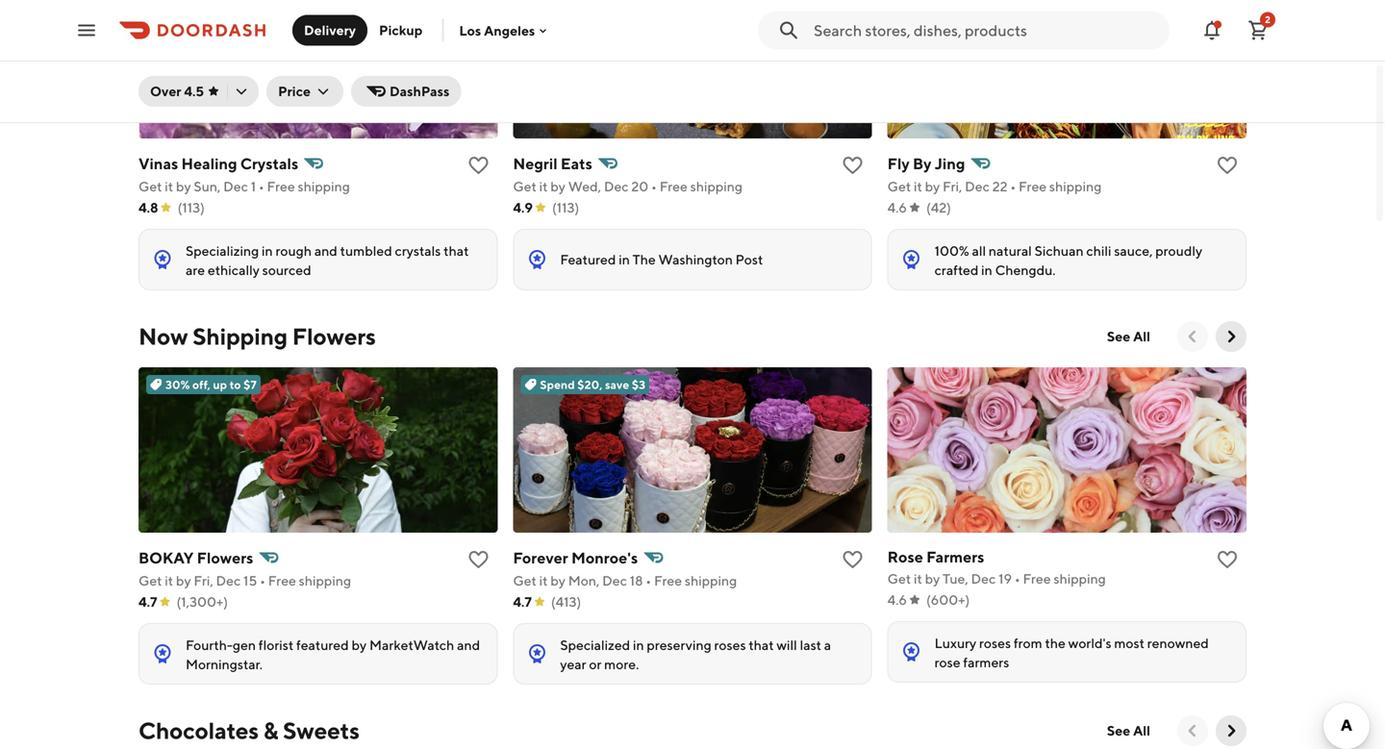 Task type: vqa. For each thing, say whether or not it's contained in the screenshot.
roses in Specialized in preserving roses that will last a year or more.
yes



Task type: describe. For each thing, give the bounding box(es) containing it.
and inside specializing in rough and tumbled crystals that are ethically sourced
[[314, 243, 338, 259]]

100%
[[935, 243, 970, 259]]

19
[[999, 571, 1012, 587]]

jing
[[935, 154, 966, 173]]

click to add this store to your saved list image for bokay flowers
[[467, 548, 490, 572]]

natural
[[989, 243, 1032, 259]]

it for negril eats
[[539, 178, 548, 194]]

• for forever monroe's
[[646, 573, 652, 589]]

get it by mon, dec 18 • free shipping
[[513, 573, 737, 589]]

shipping
[[193, 323, 288, 350]]

all for chocolates & sweets
[[1134, 723, 1151, 739]]

free for bokay flowers
[[268, 573, 296, 589]]

spend
[[540, 378, 575, 392]]

sichuan
[[1035, 243, 1084, 259]]

see all for now shipping flowers
[[1107, 329, 1151, 344]]

featured
[[560, 252, 616, 268]]

mon,
[[568, 573, 600, 589]]

eats
[[561, 154, 593, 173]]

over 4.5
[[150, 83, 204, 99]]

crafted
[[935, 262, 979, 278]]

renowned
[[1148, 636, 1209, 651]]

4.6 for negril eats
[[888, 200, 907, 216]]

specialized in preserving roses that will last a year or more.
[[560, 637, 832, 673]]

tue,
[[943, 571, 969, 587]]

fly by jing
[[888, 154, 966, 173]]

are
[[186, 262, 205, 278]]

farmers
[[964, 655, 1010, 671]]

specialized
[[560, 637, 630, 653]]

pickup button
[[368, 15, 434, 46]]

over
[[150, 83, 181, 99]]

by for negril eats
[[551, 178, 566, 194]]

dec inside rose farmers get it by tue, dec 19 • free shipping
[[971, 571, 996, 587]]

4.7 for bokay
[[139, 594, 157, 610]]

30%
[[166, 378, 190, 392]]

get inside rose farmers get it by tue, dec 19 • free shipping
[[888, 571, 911, 587]]

the
[[1045, 636, 1066, 651]]

previous button of carousel image
[[1184, 722, 1203, 741]]

washington
[[659, 252, 733, 268]]

negril eats
[[513, 154, 593, 173]]

forever
[[513, 549, 568, 567]]

shipping for vinas healing crystals
[[298, 178, 350, 194]]

flowers inside now shipping flowers link
[[292, 323, 376, 350]]

vinas healing crystals
[[139, 154, 299, 173]]

chengdu.
[[996, 262, 1056, 278]]

preserving
[[647, 637, 712, 653]]

next button of carousel image for chocolates & sweets
[[1222, 722, 1241, 741]]

4.8
[[139, 200, 158, 216]]

get for fly by jing
[[888, 178, 911, 194]]

crystals
[[395, 243, 441, 259]]

get it by fri, dec 22 • free shipping
[[888, 178, 1102, 194]]

free for vinas healing crystals
[[267, 178, 295, 194]]

dec for bokay flowers
[[216, 573, 241, 589]]

click to add this store to your saved list image for jing
[[1216, 154, 1239, 177]]

get for negril eats
[[513, 178, 537, 194]]

see all link for now shipping flowers
[[1096, 321, 1162, 352]]

4.7 for forever
[[513, 594, 532, 610]]

gen
[[233, 637, 256, 653]]

crystals
[[240, 154, 299, 173]]

save
[[605, 378, 630, 392]]

and inside fourth-gen florist featured by marketwatch and morningstar.
[[457, 637, 480, 653]]

now
[[139, 323, 188, 350]]

specializing
[[186, 243, 259, 259]]

that inside specializing in rough and tumbled crystals that are ethically sourced
[[444, 243, 469, 259]]

fly
[[888, 154, 910, 173]]

luxury roses from the world's most renowned rose farmers
[[935, 636, 1209, 671]]

los angeles button
[[459, 22, 551, 38]]

4.9
[[513, 200, 533, 216]]

dashpass
[[390, 83, 450, 99]]

• for bokay flowers
[[260, 573, 266, 589]]

see for flowers
[[1107, 329, 1131, 344]]

angeles
[[484, 22, 535, 38]]

shipping for negril eats
[[691, 178, 743, 194]]

it for forever monroe's
[[539, 573, 548, 589]]

it for vinas healing crystals
[[165, 178, 173, 194]]

• for fly by jing
[[1011, 178, 1016, 194]]

click to add this store to your saved list image for negril eats
[[842, 154, 865, 177]]

vinas
[[139, 154, 178, 173]]

free for forever monroe's
[[654, 573, 682, 589]]

all for now shipping flowers
[[1134, 329, 1151, 344]]

free for negril eats
[[660, 178, 688, 194]]

30% off, up to $7
[[166, 378, 257, 392]]

monroe's
[[572, 549, 638, 567]]

off,
[[192, 378, 211, 392]]

chocolates & sweets link
[[139, 716, 360, 747]]

it inside rose farmers get it by tue, dec 19 • free shipping
[[914, 571, 923, 587]]

• inside rose farmers get it by tue, dec 19 • free shipping
[[1015, 571, 1021, 587]]

1 horizontal spatial click to add this store to your saved list image
[[842, 548, 865, 572]]

&
[[263, 717, 278, 745]]

fourth-
[[186, 637, 233, 653]]

chocolates
[[139, 717, 259, 745]]

get it by wed, dec 20 • free shipping
[[513, 178, 743, 194]]

shipping for fly by jing
[[1050, 178, 1102, 194]]

1 items, open order cart image
[[1247, 19, 1270, 42]]

to
[[230, 378, 241, 392]]

in for healing
[[262, 243, 273, 259]]

bokay
[[139, 549, 194, 567]]

in for eats
[[619, 252, 630, 268]]

ethically
[[208, 262, 260, 278]]

open menu image
[[75, 19, 98, 42]]

see all link for chocolates & sweets
[[1096, 716, 1162, 747]]

chocolates & sweets
[[139, 717, 360, 745]]

spend $20, save $3
[[540, 378, 646, 392]]

see all for chocolates & sweets
[[1107, 723, 1151, 739]]

dec for forever monroe's
[[602, 573, 627, 589]]



Task type: locate. For each thing, give the bounding box(es) containing it.
up
[[213, 378, 227, 392]]

4.6 down rose
[[888, 592, 907, 608]]

free inside rose farmers get it by tue, dec 19 • free shipping
[[1023, 571, 1051, 587]]

(600+)
[[927, 592, 970, 608]]

1 4.7 from the left
[[139, 594, 157, 610]]

dec left 20
[[604, 178, 629, 194]]

get it by fri, dec 15 • free shipping
[[139, 573, 351, 589]]

1 horizontal spatial and
[[457, 637, 480, 653]]

by up (42)
[[925, 178, 940, 194]]

all
[[1134, 329, 1151, 344], [1134, 723, 1151, 739]]

1 next button of carousel image from the top
[[1222, 327, 1241, 346]]

1 4.6 from the top
[[888, 200, 907, 216]]

free right 20
[[660, 178, 688, 194]]

1 horizontal spatial fri,
[[943, 178, 963, 194]]

0 vertical spatial all
[[1134, 329, 1151, 344]]

1 vertical spatial next button of carousel image
[[1222, 722, 1241, 741]]

and
[[314, 243, 338, 259], [457, 637, 480, 653]]

last
[[800, 637, 822, 653]]

dec left the 15
[[216, 573, 241, 589]]

by inside rose farmers get it by tue, dec 19 • free shipping
[[925, 571, 940, 587]]

2 button
[[1239, 11, 1278, 50]]

by for forever monroe's
[[551, 573, 566, 589]]

get for vinas healing crystals
[[139, 178, 162, 194]]

fri, for flowers
[[194, 573, 213, 589]]

rose
[[935, 655, 961, 671]]

Store search: begin typing to search for stores available on DoorDash text field
[[814, 20, 1159, 41]]

world's
[[1069, 636, 1112, 651]]

by for vinas healing crystals
[[176, 178, 191, 194]]

click to add this store to your saved list image
[[467, 154, 490, 177], [1216, 154, 1239, 177], [842, 548, 865, 572]]

1 horizontal spatial (113)
[[552, 200, 580, 216]]

0 vertical spatial and
[[314, 243, 338, 259]]

sweets
[[283, 717, 360, 745]]

dec left 18
[[602, 573, 627, 589]]

shipping for forever monroe's
[[685, 573, 737, 589]]

see all link left previous button of carousel image
[[1096, 321, 1162, 352]]

fri, up (1,300+)
[[194, 573, 213, 589]]

shipping up washington
[[691, 178, 743, 194]]

2 see from the top
[[1107, 723, 1131, 739]]

22
[[993, 178, 1008, 194]]

in left the
[[619, 252, 630, 268]]

0 horizontal spatial click to add this store to your saved list image
[[467, 154, 490, 177]]

(413)
[[551, 594, 581, 610]]

(113) for healing
[[178, 200, 205, 216]]

sun,
[[194, 178, 221, 194]]

dec
[[223, 178, 248, 194], [604, 178, 629, 194], [965, 178, 990, 194], [971, 571, 996, 587], [216, 573, 241, 589], [602, 573, 627, 589]]

roses right the 'preserving'
[[714, 637, 746, 653]]

0 vertical spatial see all
[[1107, 329, 1151, 344]]

1 vertical spatial 4.6
[[888, 592, 907, 608]]

2 (113) from the left
[[552, 200, 580, 216]]

flowers
[[292, 323, 376, 350], [197, 549, 253, 567]]

1 vertical spatial see all
[[1107, 723, 1151, 739]]

by
[[176, 178, 191, 194], [551, 178, 566, 194], [925, 178, 940, 194], [925, 571, 940, 587], [176, 573, 191, 589], [551, 573, 566, 589], [352, 637, 367, 653]]

by left tue,
[[925, 571, 940, 587]]

it down rose
[[914, 571, 923, 587]]

farmers
[[927, 548, 985, 566]]

it down forever
[[539, 573, 548, 589]]

rough
[[276, 243, 312, 259]]

get
[[139, 178, 162, 194], [513, 178, 537, 194], [888, 178, 911, 194], [888, 571, 911, 587], [139, 573, 162, 589], [513, 573, 537, 589]]

delivery button
[[293, 15, 368, 46]]

2 see all from the top
[[1107, 723, 1151, 739]]

2 horizontal spatial click to add this store to your saved list image
[[1216, 154, 1239, 177]]

1 vertical spatial see all link
[[1096, 716, 1162, 747]]

dec left 1
[[223, 178, 248, 194]]

$20,
[[578, 378, 603, 392]]

it for bokay flowers
[[165, 573, 173, 589]]

chili
[[1087, 243, 1112, 259]]

4.6 for forever monroe's
[[888, 592, 907, 608]]

rose farmers get it by tue, dec 19 • free shipping
[[888, 548, 1106, 587]]

get for bokay flowers
[[139, 573, 162, 589]]

see all link left previous button of carousel icon
[[1096, 716, 1162, 747]]

all left previous button of carousel icon
[[1134, 723, 1151, 739]]

18
[[630, 573, 643, 589]]

proudly
[[1156, 243, 1203, 259]]

get down forever
[[513, 573, 537, 589]]

(1,300+)
[[177, 594, 228, 610]]

(113)
[[178, 200, 205, 216], [552, 200, 580, 216]]

0 horizontal spatial that
[[444, 243, 469, 259]]

get down rose
[[888, 571, 911, 587]]

(113) down the sun,
[[178, 200, 205, 216]]

see left previous button of carousel icon
[[1107, 723, 1131, 739]]

in for monroe's
[[633, 637, 644, 653]]

notification bell image
[[1201, 19, 1224, 42]]

next button of carousel image right previous button of carousel image
[[1222, 327, 1241, 346]]

all
[[972, 243, 986, 259]]

• right the 15
[[260, 573, 266, 589]]

roses inside specialized in preserving roses that will last a year or more.
[[714, 637, 746, 653]]

• right 20
[[651, 178, 657, 194]]

in down all
[[982, 262, 993, 278]]

specializing in rough and tumbled crystals that are ethically sourced
[[186, 243, 469, 278]]

free right the 22
[[1019, 178, 1047, 194]]

0 vertical spatial next button of carousel image
[[1222, 327, 1241, 346]]

featured in the washington post
[[560, 252, 763, 268]]

los
[[459, 22, 481, 38]]

1 see all link from the top
[[1096, 321, 1162, 352]]

rose
[[888, 548, 924, 566]]

see left previous button of carousel image
[[1107, 329, 1131, 344]]

20
[[632, 178, 649, 194]]

by
[[913, 154, 932, 173]]

luxury
[[935, 636, 977, 651]]

get down bokay
[[139, 573, 162, 589]]

1 vertical spatial see
[[1107, 723, 1131, 739]]

1 see from the top
[[1107, 329, 1131, 344]]

dec for fly by jing
[[965, 178, 990, 194]]

0 horizontal spatial and
[[314, 243, 338, 259]]

get down fly
[[888, 178, 911, 194]]

los angeles
[[459, 22, 535, 38]]

free for fly by jing
[[1019, 178, 1047, 194]]

featured
[[296, 637, 349, 653]]

• for negril eats
[[651, 178, 657, 194]]

get up 4.8
[[139, 178, 162, 194]]

shipping
[[298, 178, 350, 194], [691, 178, 743, 194], [1050, 178, 1102, 194], [1054, 571, 1106, 587], [299, 573, 351, 589], [685, 573, 737, 589]]

all left previous button of carousel image
[[1134, 329, 1151, 344]]

shipping up the sichuan
[[1050, 178, 1102, 194]]

click to add this store to your saved list image for crystals
[[467, 154, 490, 177]]

see all left previous button of carousel image
[[1107, 329, 1151, 344]]

sourced
[[262, 262, 311, 278]]

wed,
[[568, 178, 601, 194]]

shipping inside rose farmers get it by tue, dec 19 • free shipping
[[1054, 571, 1106, 587]]

1 (113) from the left
[[178, 200, 205, 216]]

see all
[[1107, 329, 1151, 344], [1107, 723, 1151, 739]]

(42)
[[927, 200, 952, 216]]

get for forever monroe's
[[513, 573, 537, 589]]

sauce,
[[1115, 243, 1153, 259]]

by down negril eats
[[551, 178, 566, 194]]

flowers up get it by fri, dec 15 • free shipping
[[197, 549, 253, 567]]

dec left the 22
[[965, 178, 990, 194]]

it down bokay
[[165, 573, 173, 589]]

dec left 19
[[971, 571, 996, 587]]

0 horizontal spatial roses
[[714, 637, 746, 653]]

by for bokay flowers
[[176, 573, 191, 589]]

0 vertical spatial see
[[1107, 329, 1131, 344]]

it
[[165, 178, 173, 194], [539, 178, 548, 194], [914, 178, 923, 194], [914, 571, 923, 587], [165, 573, 173, 589], [539, 573, 548, 589]]

it down negril
[[539, 178, 548, 194]]

1 vertical spatial and
[[457, 637, 480, 653]]

4.7 down bokay
[[139, 594, 157, 610]]

post
[[736, 252, 763, 268]]

the
[[633, 252, 656, 268]]

$7
[[244, 378, 257, 392]]

shipping up featured
[[299, 573, 351, 589]]

0 vertical spatial that
[[444, 243, 469, 259]]

• right 1
[[259, 178, 264, 194]]

1 horizontal spatial roses
[[980, 636, 1011, 651]]

• right the 22
[[1011, 178, 1016, 194]]

0 horizontal spatial (113)
[[178, 200, 205, 216]]

1 horizontal spatial click to add this store to your saved list image
[[842, 154, 865, 177]]

2 all from the top
[[1134, 723, 1151, 739]]

get up 4.9
[[513, 178, 537, 194]]

by for fly by jing
[[925, 178, 940, 194]]

2 4.7 from the left
[[513, 594, 532, 610]]

next button of carousel image for now shipping flowers
[[1222, 327, 1241, 346]]

4.7 left (413)
[[513, 594, 532, 610]]

shipping for bokay flowers
[[299, 573, 351, 589]]

2 4.6 from the top
[[888, 592, 907, 608]]

1 vertical spatial flowers
[[197, 549, 253, 567]]

next button of carousel image right previous button of carousel icon
[[1222, 722, 1241, 741]]

fri, for by
[[943, 178, 963, 194]]

now shipping flowers
[[139, 323, 376, 350]]

and right marketwatch
[[457, 637, 480, 653]]

healing
[[181, 154, 237, 173]]

it for fly by jing
[[914, 178, 923, 194]]

by down bokay flowers
[[176, 573, 191, 589]]

pickup
[[379, 22, 423, 38]]

1 vertical spatial fri,
[[194, 573, 213, 589]]

click to add this store to your saved list image
[[842, 154, 865, 177], [467, 548, 490, 572], [1216, 548, 1239, 572]]

by right featured
[[352, 637, 367, 653]]

0 vertical spatial see all link
[[1096, 321, 1162, 352]]

1
[[251, 178, 256, 194]]

0 vertical spatial 4.6
[[888, 200, 907, 216]]

roses up 'farmers'
[[980, 636, 1011, 651]]

by left the sun,
[[176, 178, 191, 194]]

4.6
[[888, 200, 907, 216], [888, 592, 907, 608]]

0 horizontal spatial flowers
[[197, 549, 253, 567]]

1 horizontal spatial flowers
[[292, 323, 376, 350]]

100% all natural sichuan chili sauce, proudly crafted in chengdu.
[[935, 243, 1203, 278]]

free right 19
[[1023, 571, 1051, 587]]

$3
[[632, 378, 646, 392]]

1 all from the top
[[1134, 329, 1151, 344]]

in left rough in the left top of the page
[[262, 243, 273, 259]]

• for vinas healing crystals
[[259, 178, 264, 194]]

a
[[824, 637, 832, 653]]

1 vertical spatial all
[[1134, 723, 1151, 739]]

4.7
[[139, 594, 157, 610], [513, 594, 532, 610]]

(113) down wed,
[[552, 200, 580, 216]]

shipping down "crystals"
[[298, 178, 350, 194]]

year
[[560, 657, 587, 673]]

florist
[[259, 637, 294, 653]]

4.5
[[184, 83, 204, 99]]

delivery
[[304, 22, 356, 38]]

shipping up the 'preserving'
[[685, 573, 737, 589]]

that inside specialized in preserving roses that will last a year or more.
[[749, 637, 774, 653]]

shipping up world's
[[1054, 571, 1106, 587]]

free right 18
[[654, 573, 682, 589]]

over 4.5 button
[[139, 76, 259, 107]]

that right crystals
[[444, 243, 469, 259]]

• right 18
[[646, 573, 652, 589]]

1 vertical spatial that
[[749, 637, 774, 653]]

0 horizontal spatial 4.7
[[139, 594, 157, 610]]

in up more. on the bottom left
[[633, 637, 644, 653]]

it down vinas
[[165, 178, 173, 194]]

in inside specializing in rough and tumbled crystals that are ethically sourced
[[262, 243, 273, 259]]

that left will
[[749, 637, 774, 653]]

previous button of carousel image
[[1184, 327, 1203, 346]]

flowers down specializing in rough and tumbled crystals that are ethically sourced
[[292, 323, 376, 350]]

morningstar.
[[186, 657, 263, 673]]

from
[[1014, 636, 1043, 651]]

dec for negril eats
[[604, 178, 629, 194]]

0 horizontal spatial fri,
[[194, 573, 213, 589]]

0 horizontal spatial click to add this store to your saved list image
[[467, 548, 490, 572]]

1 see all from the top
[[1107, 329, 1151, 344]]

roses inside luxury roses from the world's most renowned rose farmers
[[980, 636, 1011, 651]]

2 see all link from the top
[[1096, 716, 1162, 747]]

get it by sun, dec 1 • free shipping
[[139, 178, 350, 194]]

1 horizontal spatial 4.7
[[513, 594, 532, 610]]

free down "crystals"
[[267, 178, 295, 194]]

free
[[267, 178, 295, 194], [660, 178, 688, 194], [1019, 178, 1047, 194], [1023, 571, 1051, 587], [268, 573, 296, 589], [654, 573, 682, 589]]

0 vertical spatial flowers
[[292, 323, 376, 350]]

0 vertical spatial fri,
[[943, 178, 963, 194]]

2 next button of carousel image from the top
[[1222, 722, 1241, 741]]

it down by
[[914, 178, 923, 194]]

more.
[[604, 657, 639, 673]]

by up (413)
[[551, 573, 566, 589]]

see all link
[[1096, 321, 1162, 352], [1096, 716, 1162, 747]]

and right rough in the left top of the page
[[314, 243, 338, 259]]

• right 19
[[1015, 571, 1021, 587]]

fri, down jing
[[943, 178, 963, 194]]

in inside 100% all natural sichuan chili sauce, proudly crafted in chengdu.
[[982, 262, 993, 278]]

(113) for eats
[[552, 200, 580, 216]]

by inside fourth-gen florist featured by marketwatch and morningstar.
[[352, 637, 367, 653]]

tumbled
[[340, 243, 392, 259]]

see all left previous button of carousel icon
[[1107, 723, 1151, 739]]

forever monroe's
[[513, 549, 638, 567]]

see
[[1107, 329, 1131, 344], [1107, 723, 1131, 739]]

2 horizontal spatial click to add this store to your saved list image
[[1216, 548, 1239, 572]]

or
[[589, 657, 602, 673]]

free right the 15
[[268, 573, 296, 589]]

in inside specialized in preserving roses that will last a year or more.
[[633, 637, 644, 653]]

dec for vinas healing crystals
[[223, 178, 248, 194]]

will
[[777, 637, 798, 653]]

see for sweets
[[1107, 723, 1131, 739]]

fourth-gen florist featured by marketwatch and morningstar.
[[186, 637, 480, 673]]

next button of carousel image
[[1222, 327, 1241, 346], [1222, 722, 1241, 741]]

1 horizontal spatial that
[[749, 637, 774, 653]]

4.6 left (42)
[[888, 200, 907, 216]]



